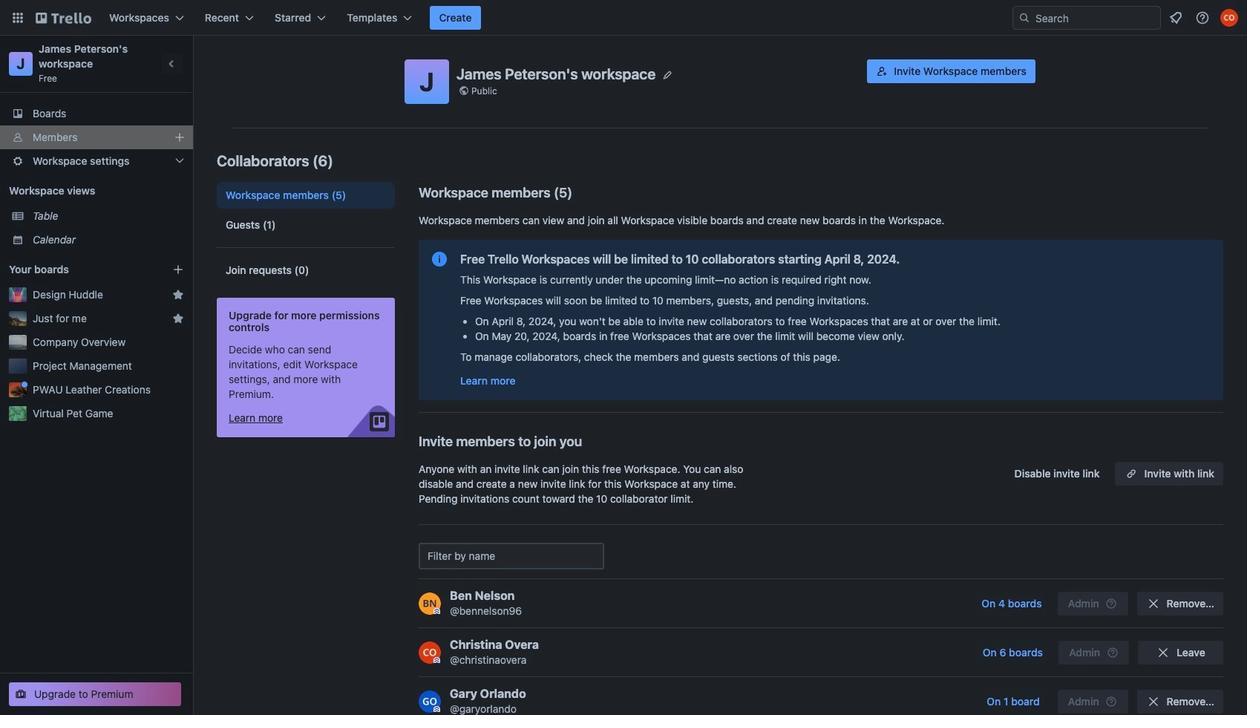 Task type: vqa. For each thing, say whether or not it's contained in the screenshot.
'a'
no



Task type: locate. For each thing, give the bounding box(es) containing it.
search image
[[1019, 12, 1031, 24]]

1 horizontal spatial christina overa (christinaovera) image
[[1221, 9, 1239, 27]]

0 horizontal spatial christina overa (christinaovera) image
[[419, 641, 441, 664]]

0 vertical spatial this member is an admin of this workspace. image
[[434, 657, 440, 664]]

christina overa (christinaovera) image right open information menu image on the top right of the page
[[1221, 9, 1239, 27]]

Search field
[[1031, 7, 1161, 28]]

1 vertical spatial this member is an admin of this workspace. image
[[434, 706, 440, 713]]

this member is an admin of this workspace. image for bottommost the christina overa (christinaovera) 'icon'
[[434, 657, 440, 664]]

starred icon image
[[172, 289, 184, 301], [172, 313, 184, 325]]

this member is an admin of this workspace. image
[[434, 657, 440, 664], [434, 706, 440, 713]]

christina overa (christinaovera) image
[[1221, 9, 1239, 27], [419, 641, 441, 664]]

open information menu image
[[1196, 10, 1211, 25]]

workspace navigation collapse icon image
[[162, 53, 183, 74]]

1 vertical spatial christina overa (christinaovera) image
[[419, 641, 441, 664]]

primary element
[[0, 0, 1248, 36]]

1 vertical spatial starred icon image
[[172, 313, 184, 325]]

christina overa (christinaovera) image down this member is an admin of this workspace. icon
[[419, 641, 441, 664]]

1 this member is an admin of this workspace. image from the top
[[434, 657, 440, 664]]

0 vertical spatial starred icon image
[[172, 289, 184, 301]]

0 vertical spatial christina overa (christinaovera) image
[[1221, 9, 1239, 27]]

2 this member is an admin of this workspace. image from the top
[[434, 706, 440, 713]]



Task type: describe. For each thing, give the bounding box(es) containing it.
your boards with 6 items element
[[9, 261, 150, 279]]

this member is an admin of this workspace. image
[[434, 608, 440, 615]]

1 starred icon image from the top
[[172, 289, 184, 301]]

0 notifications image
[[1168, 9, 1186, 27]]

Filter by name text field
[[419, 543, 605, 570]]

this member is an admin of this workspace. image for 'gary orlando (garyorlando)' icon
[[434, 706, 440, 713]]

gary orlando (garyorlando) image
[[419, 690, 441, 713]]

add board image
[[172, 264, 184, 276]]

ben nelson (bennelson96) image
[[419, 592, 441, 615]]

christina overa (christinaovera) image inside the primary element
[[1221, 9, 1239, 27]]

2 starred icon image from the top
[[172, 313, 184, 325]]

back to home image
[[36, 6, 91, 30]]



